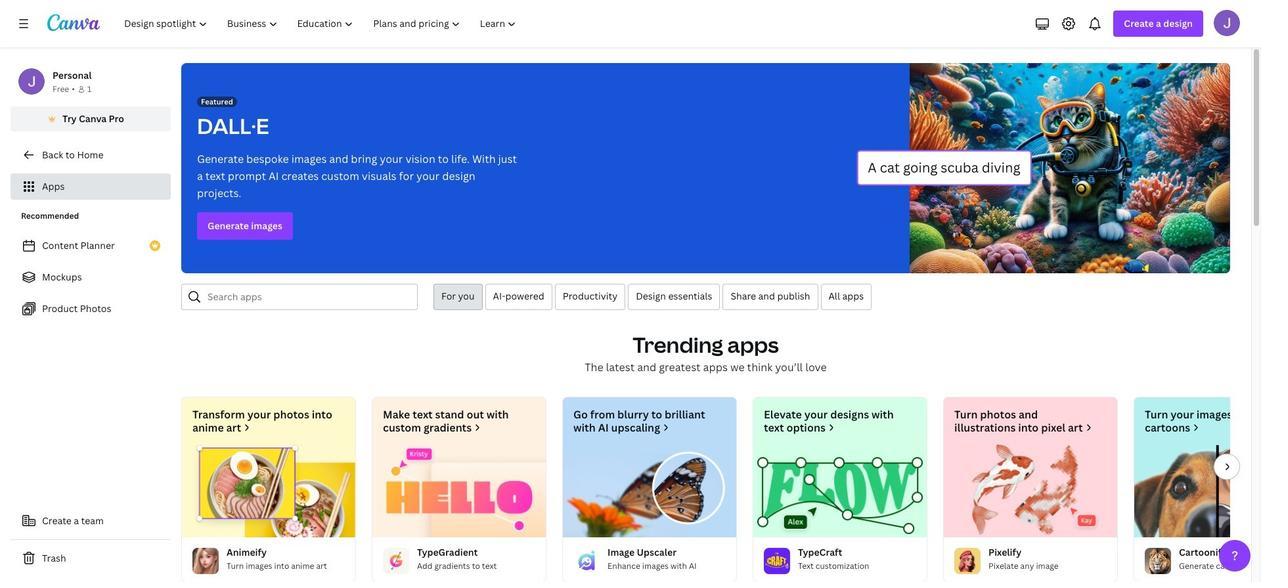 Task type: describe. For each thing, give the bounding box(es) containing it.
Input field to search for apps search field
[[208, 285, 409, 310]]

jacob simon image
[[1215, 10, 1241, 36]]

1 vertical spatial cartoonify image
[[1145, 548, 1172, 574]]

0 vertical spatial typecraft image
[[754, 445, 927, 538]]

1 vertical spatial typecraft image
[[764, 548, 791, 574]]

1 vertical spatial typegradient image
[[383, 548, 409, 574]]

top level navigation element
[[116, 11, 528, 37]]

pixelify image
[[955, 548, 981, 574]]



Task type: locate. For each thing, give the bounding box(es) containing it.
list
[[11, 233, 171, 322]]

typecraft image
[[754, 445, 927, 538], [764, 548, 791, 574]]

image upscaler image
[[563, 445, 737, 538], [574, 548, 600, 574]]

0 vertical spatial image upscaler image
[[563, 445, 737, 538]]

an image with a cursor next to a text box containing the prompt "a cat going scuba diving" to generate an image. the generated image of a cat doing scuba diving is behind the text box. image
[[857, 63, 1231, 273]]

0 vertical spatial cartoonify image
[[1135, 445, 1262, 538]]

cartoonify image
[[1135, 445, 1262, 538], [1145, 548, 1172, 574]]

0 vertical spatial typegradient image
[[373, 445, 546, 538]]

0 vertical spatial animeify image
[[182, 445, 356, 538]]

pixelify image
[[944, 445, 1118, 538]]

1 vertical spatial image upscaler image
[[574, 548, 600, 574]]

animeify image
[[182, 445, 356, 538], [193, 548, 219, 574]]

1 vertical spatial animeify image
[[193, 548, 219, 574]]

typegradient image
[[373, 445, 546, 538], [383, 548, 409, 574]]



Task type: vqa. For each thing, say whether or not it's contained in the screenshot.
IMAGE UPSCALER
yes



